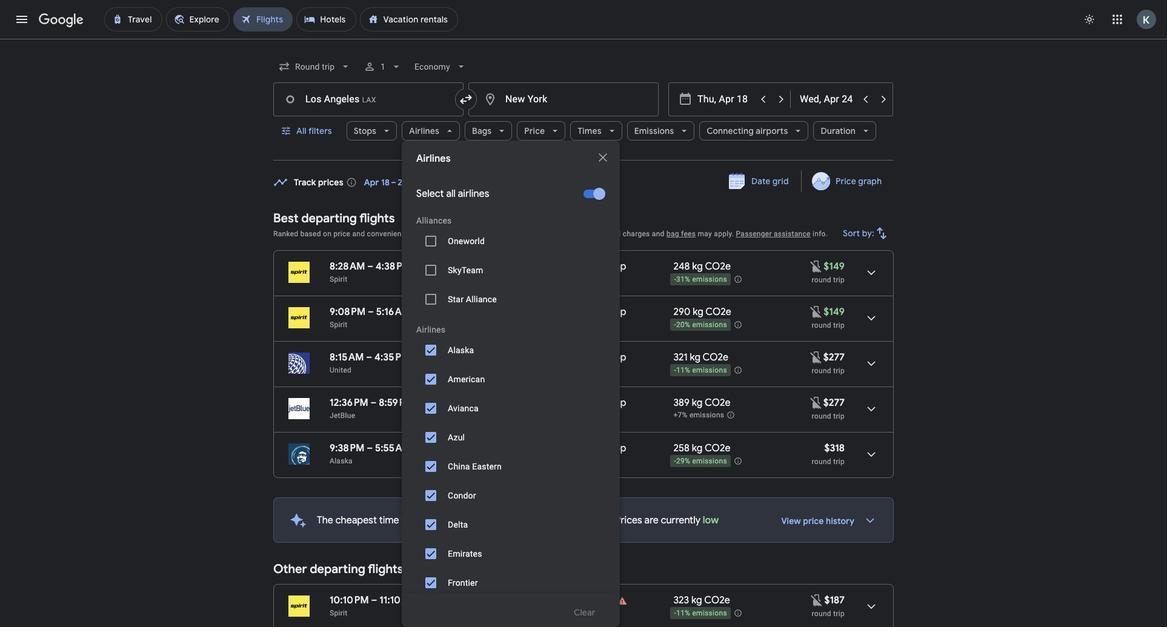 Task type: describe. For each thing, give the bounding box(es) containing it.
currently
[[661, 515, 701, 527]]

star alliance
[[448, 295, 497, 304]]

book
[[413, 515, 436, 527]]

jetblue
[[330, 412, 355, 420]]

kg for 290
[[693, 306, 704, 318]]

8:28 am – 4:38 pm spirit
[[330, 261, 411, 284]]

10:10 pm
[[330, 595, 369, 607]]

6 round from the top
[[812, 610, 832, 618]]

- for 290
[[674, 321, 677, 329]]

layover (1 of 1) is a 4 hr overnight layover at nashville international airport in nashville. element
[[589, 609, 668, 618]]

emissions for 290
[[693, 321, 727, 329]]

flight details. leaves los angeles international airport at 10:10 pm on thursday, april 18 and arrives at laguardia airport (lga) at 11:10 am on friday, april 19. image
[[857, 592, 886, 621]]

277 US dollars text field
[[824, 397, 845, 409]]

avianca
[[448, 404, 479, 413]]

stop
[[595, 595, 615, 607]]

kg for 389
[[692, 397, 703, 409]]

323
[[674, 595, 689, 607]]

nonstop for 248
[[589, 261, 626, 273]]

frontier only image
[[558, 569, 606, 598]]

date grid
[[752, 176, 789, 187]]

prices
[[318, 177, 344, 188]]

nonstop flight. element for 258
[[589, 443, 626, 456]]

321
[[674, 352, 688, 364]]

- for 321
[[674, 366, 677, 375]]

4:38 pm
[[376, 261, 411, 273]]

china eastern
[[448, 462, 502, 472]]

8:59 pm
[[379, 397, 414, 409]]

required
[[480, 230, 508, 238]]

find the best price region
[[273, 170, 894, 202]]

sort
[[843, 228, 860, 239]]

277 US dollars text field
[[824, 352, 845, 364]]

taxes
[[510, 230, 529, 238]]

$277 for 321 kg co2e
[[824, 352, 845, 364]]

5 round trip from the top
[[812, 610, 845, 618]]

flight details. leaves los angeles international airport at 8:15 am on thursday, april 18 and arrives at newark liberty international airport at 4:35 pm on thursday, april 18. image
[[857, 349, 886, 378]]

spirit for 9:08 pm
[[330, 321, 348, 329]]

select all airlines
[[416, 188, 489, 200]]

connecting airports button
[[700, 116, 809, 145]]

apply.
[[714, 230, 734, 238]]

usually
[[447, 515, 477, 527]]

adult.
[[571, 230, 591, 238]]

co2e for 258 kg co2e
[[705, 443, 731, 455]]

-31% emissions
[[674, 275, 727, 284]]

– for 9:08 pm
[[368, 306, 374, 318]]

Departure time: 12:36 PM. text field
[[330, 397, 368, 409]]

18 – 24
[[381, 177, 408, 188]]

this price for this flight doesn't include overhead bin access. if you need a carry-on bag, use the bags filter to update prices. image for 389 kg co2e
[[809, 396, 824, 410]]

1 inside 1 stop flight. element
[[589, 595, 593, 607]]

is
[[438, 515, 445, 527]]

co2e for 323 kg co2e
[[705, 595, 730, 607]]

11% for 323
[[677, 609, 691, 618]]

emissions button
[[627, 116, 695, 145]]

by:
[[863, 228, 875, 239]]

11% for 321
[[677, 366, 691, 375]]

nonstop flight. element for 248
[[589, 261, 626, 275]]

– for 8:15 am
[[366, 352, 372, 364]]

emissions for 323
[[693, 609, 727, 618]]

nonstop for 389
[[589, 397, 626, 409]]

ranked
[[273, 230, 299, 238]]

4:35 pm
[[375, 352, 410, 364]]

for
[[553, 230, 563, 238]]

trip inside the $318 round trip
[[834, 458, 845, 466]]

learn more about ranking image
[[412, 229, 423, 239]]

1 and from the left
[[352, 230, 365, 238]]

9:38 pm – 5:55 am alaska
[[330, 443, 411, 466]]

trip for 389 kg co2e
[[834, 412, 845, 421]]

bag
[[667, 230, 679, 238]]

1 stop
[[589, 595, 615, 607]]

price graph button
[[804, 170, 892, 192]]

azul
[[448, 433, 465, 443]]

Arrival time: 4:38 PM. text field
[[376, 261, 411, 273]]

trip for 290 kg co2e
[[834, 321, 845, 330]]

9:38 pm
[[330, 443, 365, 455]]

this price for this flight doesn't include overhead bin access. if you need a carry-on bag, use the bags filter to update prices. image for 248 kg co2e
[[809, 259, 824, 274]]

$149 for 248 kg co2e
[[824, 261, 845, 273]]

8:28 am
[[330, 261, 365, 273]]

co2e for 248 kg co2e
[[705, 261, 731, 273]]

– for 8:28 am
[[367, 261, 373, 273]]

price for price graph
[[836, 176, 856, 187]]

trip for 248 kg co2e
[[834, 276, 845, 284]]

- for 248
[[674, 275, 677, 284]]

alliances
[[416, 216, 452, 226]]

filters
[[308, 125, 332, 136]]

leaves los angeles international airport at 8:28 am on thursday, april 18 and arrives at newark liberty international airport at 4:38 pm on thursday, april 18. element
[[330, 261, 411, 273]]

11:10 am
[[380, 595, 417, 607]]

date grid button
[[720, 170, 799, 192]]

Departure time: 8:15 AM. text field
[[330, 352, 364, 364]]

emissions for 321
[[693, 366, 727, 375]]

187 US dollars text field
[[825, 595, 845, 607]]

history
[[826, 516, 855, 527]]

prices are currently low
[[615, 515, 719, 527]]

emissions down 389 kg co2e
[[690, 411, 725, 419]]

leaves los angeles international airport at 9:38 pm on thursday, april 18 and arrives at newark liberty international airport at 5:55 am on friday, april 19. element
[[330, 443, 417, 455]]

leaves los angeles international airport at 10:10 pm on thursday, april 18 and arrives at laguardia airport (lga) at 11:10 am on friday, april 19. element
[[330, 594, 423, 607]]

flight details. leaves los angeles international airport at 9:38 pm on thursday, april 18 and arrives at newark liberty international airport at 5:55 am on friday, april 19. image
[[857, 440, 886, 469]]

american
[[448, 375, 485, 384]]

29%
[[677, 457, 691, 466]]

248 kg co2e
[[674, 261, 731, 273]]

other
[[273, 562, 307, 577]]

departing for best
[[301, 211, 357, 226]]

all filters
[[296, 125, 332, 136]]

round inside the $318 round trip
[[812, 458, 832, 466]]

the
[[317, 515, 333, 527]]

Arrival time: 5:55 AM on  Friday, April 19. text field
[[375, 443, 417, 455]]

-20% emissions
[[674, 321, 727, 329]]

main content containing best departing flights
[[273, 170, 894, 627]]

- for 258
[[674, 457, 677, 466]]

2 fees from the left
[[681, 230, 696, 238]]

best
[[273, 211, 299, 226]]

china
[[448, 462, 470, 472]]

view price history
[[782, 516, 855, 527]]

date
[[752, 176, 771, 187]]

grid
[[773, 176, 789, 187]]

are
[[645, 515, 659, 527]]

connecting airports
[[707, 125, 788, 136]]

nonstop flight. element for 290
[[589, 306, 626, 320]]

bna
[[604, 609, 619, 618]]

– inside the 10:10 pm – 11:10 am + 1
[[371, 595, 377, 607]]

bags button
[[465, 116, 512, 145]]

– for 9:38 pm
[[367, 443, 373, 455]]

flights for best departing flights
[[360, 211, 395, 226]]

emissions for 248
[[693, 275, 727, 284]]

6 trip from the top
[[834, 610, 845, 618]]

apr
[[364, 177, 379, 188]]

248
[[674, 261, 690, 273]]

+7% emissions
[[674, 411, 725, 419]]

on
[[323, 230, 332, 238]]

323 kg co2e
[[674, 595, 730, 607]]

flight details. leaves los angeles international airport at 9:08 pm on thursday, april 18 and arrives at newark liberty international airport at 5:16 am on friday, april 19. image
[[857, 304, 886, 333]]

9:08 pm
[[330, 306, 366, 318]]

20%
[[677, 321, 691, 329]]

Departure time: 8:28 AM. text field
[[330, 261, 365, 273]]

round trip for 248 kg co2e
[[812, 276, 845, 284]]

price graph
[[836, 176, 882, 187]]

kg for 323
[[692, 595, 702, 607]]

round for 290 kg co2e
[[812, 321, 832, 330]]

include
[[454, 230, 478, 238]]

10:10 pm – 11:10 am + 1
[[330, 594, 423, 607]]

Departure time: 10:10 PM. text field
[[330, 595, 369, 607]]



Task type: vqa. For each thing, say whether or not it's contained in the screenshot.


Task type: locate. For each thing, give the bounding box(es) containing it.
flights for other departing flights
[[368, 562, 403, 577]]

0 vertical spatial this price for this flight doesn't include overhead bin access. if you need a carry-on bag, use the bags filter to update prices. image
[[809, 305, 824, 319]]

emissions down 290 kg co2e
[[693, 321, 727, 329]]

0 vertical spatial departing
[[301, 211, 357, 226]]

1 vertical spatial departing
[[310, 562, 365, 577]]

None search field
[[273, 52, 894, 627]]

290 kg co2e
[[674, 306, 732, 318]]

1 vertical spatial $277
[[824, 397, 845, 409]]

price right bags popup button
[[525, 125, 545, 136]]

alaska down 9:38 pm on the bottom left of the page
[[330, 457, 353, 466]]

3 nonstop flight. element from the top
[[589, 352, 626, 366]]

1 vertical spatial this price for this flight doesn't include overhead bin access. if you need a carry-on bag, use the bags filter to update prices. image
[[810, 593, 825, 608]]

0 vertical spatial airlines
[[409, 125, 440, 136]]

round for 389 kg co2e
[[812, 412, 832, 421]]

3 nonstop from the top
[[589, 352, 626, 364]]

round down $318 on the right
[[812, 458, 832, 466]]

0 vertical spatial prices
[[430, 230, 452, 238]]

Departure text field
[[698, 83, 753, 116]]

round for 248 kg co2e
[[812, 276, 832, 284]]

2 and from the left
[[652, 230, 665, 238]]

-11% emissions down 321 kg co2e
[[674, 366, 727, 375]]

round trip up 277 us dollars text box
[[812, 321, 845, 330]]

round trip down 277 us dollars text box
[[812, 367, 845, 375]]

bag fees button
[[667, 230, 696, 238]]

round up 277 us dollars text box
[[812, 321, 832, 330]]

main content
[[273, 170, 894, 627]]

sort by:
[[843, 228, 875, 239]]

3 round trip from the top
[[812, 367, 845, 375]]

round trip for 389 kg co2e
[[812, 412, 845, 421]]

-11% emissions
[[674, 366, 727, 375], [674, 609, 727, 618]]

close dialog image
[[596, 150, 610, 165]]

– left 5:16 am on the left of the page
[[368, 306, 374, 318]]

2 $277 from the top
[[824, 397, 845, 409]]

– for 12:36 pm
[[371, 397, 377, 409]]

1 vertical spatial $149
[[824, 306, 845, 318]]

kg right 321
[[690, 352, 701, 364]]

nonstop for 321
[[589, 352, 626, 364]]

1 vertical spatial alaska
[[330, 457, 353, 466]]

nonstop for 258
[[589, 443, 626, 455]]

emissions for 258
[[693, 457, 727, 466]]

0 horizontal spatial price
[[334, 230, 351, 238]]

this price for this flight doesn't include overhead bin access. if you need a carry-on bag, use the bags filter to update prices. image up 277 us dollars text box
[[809, 305, 824, 319]]

price inside button
[[836, 176, 856, 187]]

2 vertical spatial this price for this flight doesn't include overhead bin access. if you need a carry-on bag, use the bags filter to update prices. image
[[809, 396, 824, 410]]

None text field
[[469, 82, 659, 116]]

oneworld
[[448, 236, 485, 246]]

None text field
[[273, 82, 464, 116]]

spirit inside 8:28 am – 4:38 pm spirit
[[330, 275, 348, 284]]

spirit for 8:28 am
[[330, 275, 348, 284]]

0 horizontal spatial price
[[525, 125, 545, 136]]

1 vertical spatial 149 us dollars text field
[[824, 306, 845, 318]]

alaska inside 9:38 pm – 5:55 am alaska
[[330, 457, 353, 466]]

2 -11% emissions from the top
[[674, 609, 727, 618]]

–
[[367, 261, 373, 273], [368, 306, 374, 318], [366, 352, 372, 364], [371, 397, 377, 409], [367, 443, 373, 455], [371, 595, 377, 607]]

round
[[812, 276, 832, 284], [812, 321, 832, 330], [812, 367, 832, 375], [812, 412, 832, 421], [812, 458, 832, 466], [812, 610, 832, 618]]

to
[[402, 515, 411, 527]]

Return text field
[[800, 83, 856, 116]]

149 US dollars text field
[[824, 261, 845, 273], [824, 306, 845, 318]]

– inside 9:38 pm – 5:55 am alaska
[[367, 443, 373, 455]]

flights
[[360, 211, 395, 226], [368, 562, 403, 577]]

2 vertical spatial airlines
[[416, 325, 446, 335]]

stops
[[354, 125, 376, 136]]

kg up -31% emissions
[[692, 261, 703, 273]]

departing up departure time: 10:10 pm. text field
[[310, 562, 365, 577]]

trip for 321 kg co2e
[[834, 367, 845, 375]]

kg up -20% emissions
[[693, 306, 704, 318]]

1 nonstop flight. element from the top
[[589, 261, 626, 275]]

times
[[578, 125, 602, 136]]

– inside 8:15 am – 4:35 pm united
[[366, 352, 372, 364]]

0 vertical spatial price
[[334, 230, 351, 238]]

alliance
[[466, 295, 497, 304]]

5 nonstop flight. element from the top
[[589, 443, 626, 456]]

round trip down $187 text box on the right bottom
[[812, 610, 845, 618]]

kg up -29% emissions
[[692, 443, 703, 455]]

318 US dollars text field
[[825, 443, 845, 455]]

main menu image
[[15, 12, 29, 27]]

1 149 us dollars text field from the top
[[824, 261, 845, 273]]

5:55 am
[[375, 443, 411, 455]]

4 round trip from the top
[[812, 412, 845, 421]]

this price for this flight doesn't include overhead bin access. if you need a carry-on bag, use the bags filter to update prices. image down 277 us dollars text box
[[809, 396, 824, 410]]

this price for this flight doesn't include overhead bin access. if you need a carry-on bag, use the bags filter to update prices. image for $187
[[810, 593, 825, 608]]

round down $187 text box on the right bottom
[[812, 610, 832, 618]]

price left graph
[[836, 176, 856, 187]]

flights up convenience
[[360, 211, 395, 226]]

passenger
[[736, 230, 772, 238]]

flight details. leaves los angeles international airport at 8:28 am on thursday, april 18 and arrives at newark liberty international airport at 4:38 pm on thursday, april 18. image
[[857, 258, 886, 287]]

cheapest
[[336, 515, 377, 527]]

3 - from the top
[[674, 366, 677, 375]]

Departure time: 9:08 PM. text field
[[330, 306, 366, 318]]

round down $277 text field
[[812, 412, 832, 421]]

-11% emissions down "323 kg co2e"
[[674, 609, 727, 618]]

8:15 am – 4:35 pm united
[[330, 352, 410, 375]]

airports
[[756, 125, 788, 136]]

2 vertical spatial spirit
[[330, 609, 348, 618]]

trip down $187 text box on the right bottom
[[834, 610, 845, 618]]

4 nonstop flight. element from the top
[[589, 397, 626, 411]]

kg for 321
[[690, 352, 701, 364]]

kg for 248
[[692, 261, 703, 273]]

– right 9:38 pm on the bottom left of the page
[[367, 443, 373, 455]]

co2e right 323
[[705, 595, 730, 607]]

charges
[[623, 230, 650, 238]]

this price for this flight doesn't include overhead bin access. if you need a carry-on bag, use the bags filter to update prices. image left flight details. leaves los angeles international airport at 10:10 pm on thursday, april 18 and arrives at laguardia airport (lga) at 11:10 am on friday, april 19. image
[[810, 593, 825, 608]]

– inside 8:28 am – 4:38 pm spirit
[[367, 261, 373, 273]]

$277 left flight details. leaves los angeles international airport at 8:15 am on thursday, april 18 and arrives at newark liberty international airport at 4:35 pm on thursday, april 18. icon
[[824, 352, 845, 364]]

4 - from the top
[[674, 457, 677, 466]]

1 -11% emissions from the top
[[674, 366, 727, 375]]

0 vertical spatial 149 us dollars text field
[[824, 261, 845, 273]]

trip down 277 us dollars text box
[[834, 367, 845, 375]]

1 horizontal spatial prices
[[615, 515, 642, 527]]

2 $149 from the top
[[824, 306, 845, 318]]

best departing flights
[[273, 211, 395, 226]]

149 us dollars text field left the flight details. leaves los angeles international airport at 9:08 pm on thursday, april 18 and arrives at newark liberty international airport at 5:16 am on friday, april 19. image
[[824, 306, 845, 318]]

learn more about tracked prices image
[[346, 177, 357, 188]]

spirit down the 10:10 pm
[[330, 609, 348, 618]]

2 trip from the top
[[834, 321, 845, 330]]

flights up leaves los angeles international airport at 10:10 pm on thursday, april 18 and arrives at laguardia airport (lga) at 11:10 am on friday, april 19. element
[[368, 562, 403, 577]]

4
[[589, 609, 593, 618]]

+ inside the 10:10 pm – 11:10 am + 1
[[417, 594, 420, 602]]

290
[[674, 306, 691, 318]]

round trip down $277 text field
[[812, 412, 845, 421]]

258
[[674, 443, 690, 455]]

emissions down "323 kg co2e"
[[693, 609, 727, 618]]

5 - from the top
[[674, 609, 677, 618]]

prices left are
[[615, 515, 642, 527]]

hr
[[595, 609, 602, 618]]

$318 round trip
[[812, 443, 845, 466]]

co2e up -29% emissions
[[705, 443, 731, 455]]

2 nonstop from the top
[[589, 306, 626, 318]]

this price for this flight doesn't include overhead bin access. if you need a carry-on bag, use the bags filter to update prices. image
[[809, 259, 824, 274], [809, 350, 824, 365], [809, 396, 824, 410]]

nonstop flight. element
[[589, 261, 626, 275], [589, 306, 626, 320], [589, 352, 626, 366], [589, 397, 626, 411], [589, 443, 626, 456]]

5 nonstop from the top
[[589, 443, 626, 455]]

5 trip from the top
[[834, 458, 845, 466]]

1 vertical spatial spirit
[[330, 321, 348, 329]]

low
[[703, 515, 719, 527]]

1 vertical spatial flights
[[368, 562, 403, 577]]

none search field containing airlines
[[273, 52, 894, 627]]

leaves los angeles international airport at 12:36 pm on thursday, april 18 and arrives at newark liberty international airport at 8:59 pm on thursday, april 18. element
[[330, 397, 414, 409]]

1 round from the top
[[812, 276, 832, 284]]

- down 323
[[674, 609, 677, 618]]

apr 18 – 24
[[364, 177, 408, 188]]

– inside 9:08 pm – 5:16 am spirit
[[368, 306, 374, 318]]

1 11% from the top
[[677, 366, 691, 375]]

-11% emissions for 323
[[674, 609, 727, 618]]

this price for this flight doesn't include overhead bin access. if you need a carry-on bag, use the bags filter to update prices. image for 321 kg co2e
[[809, 350, 824, 365]]

1 spirit from the top
[[330, 275, 348, 284]]

0 vertical spatial spirit
[[330, 275, 348, 284]]

emirates
[[448, 549, 482, 559]]

1 $149 from the top
[[824, 261, 845, 273]]

1 vertical spatial airlines
[[416, 153, 451, 165]]

prices down alliances
[[430, 230, 452, 238]]

Arrival time: 11:10 AM on  Friday, April 19. text field
[[380, 594, 423, 607]]

3 spirit from the top
[[330, 609, 348, 618]]

1 inside 1 popup button
[[381, 62, 386, 72]]

12:36 pm – 8:59 pm jetblue
[[330, 397, 414, 420]]

spirit down 8:28 am
[[330, 275, 348, 284]]

star
[[448, 295, 464, 304]]

1 horizontal spatial and
[[652, 230, 665, 238]]

spirit inside 9:08 pm – 5:16 am spirit
[[330, 321, 348, 329]]

price right the "on"
[[334, 230, 351, 238]]

fees right bag
[[681, 230, 696, 238]]

3 trip from the top
[[834, 367, 845, 375]]

1 horizontal spatial price
[[836, 176, 856, 187]]

change appearance image
[[1075, 5, 1104, 34]]

frontier
[[448, 578, 478, 588]]

track
[[294, 177, 316, 188]]

1 vertical spatial +
[[417, 594, 420, 602]]

389 kg co2e
[[674, 397, 731, 409]]

kg right 323
[[692, 595, 702, 607]]

1 nonstop from the top
[[589, 261, 626, 273]]

1 stop flight. element
[[589, 595, 615, 609]]

time
[[379, 515, 399, 527]]

leaves los angeles international airport at 8:15 am on thursday, april 18 and arrives at newark liberty international airport at 4:35 pm on thursday, april 18. element
[[330, 352, 410, 364]]

1 vertical spatial price
[[836, 176, 856, 187]]

149 us dollars text field for 290 kg co2e
[[824, 306, 845, 318]]

duration button
[[814, 116, 877, 145]]

1 - from the top
[[674, 275, 677, 284]]

airlines
[[458, 188, 489, 200]]

$277 for 389 kg co2e
[[824, 397, 845, 409]]

5 round from the top
[[812, 458, 832, 466]]

Arrival time: 8:59 PM. text field
[[379, 397, 414, 409]]

0 horizontal spatial prices
[[430, 230, 452, 238]]

1 vertical spatial this price for this flight doesn't include overhead bin access. if you need a carry-on bag, use the bags filter to update prices. image
[[809, 350, 824, 365]]

co2e right 321
[[703, 352, 729, 364]]

nonstop flight. element for 321
[[589, 352, 626, 366]]

united
[[330, 366, 352, 375]]

all filters button
[[273, 116, 342, 145]]

co2e for 389 kg co2e
[[705, 397, 731, 409]]

co2e for 321 kg co2e
[[703, 352, 729, 364]]

passenger assistance button
[[736, 230, 811, 238]]

flight details. leaves los angeles international airport at 12:36 pm on thursday, april 18 and arrives at newark liberty international airport at 8:59 pm on thursday, april 18. image
[[857, 395, 886, 424]]

trip up 277 us dollars text box
[[834, 321, 845, 330]]

round for 321 kg co2e
[[812, 367, 832, 375]]

skyteam
[[448, 266, 483, 275]]

departing for other
[[310, 562, 365, 577]]

$149 left the flight details. leaves los angeles international airport at 9:08 pm on thursday, april 18 and arrives at newark liberty international airport at 5:16 am on friday, april 19. image
[[824, 306, 845, 318]]

1 horizontal spatial price
[[803, 516, 824, 527]]

-29% emissions
[[674, 457, 727, 466]]

Arrival time: 5:16 AM on  Friday, April 19. text field
[[376, 306, 416, 318]]

1 horizontal spatial fees
[[681, 230, 696, 238]]

round trip for 290 kg co2e
[[812, 321, 845, 330]]

0 horizontal spatial alaska
[[330, 457, 353, 466]]

and down best departing flights
[[352, 230, 365, 238]]

fees
[[537, 230, 551, 238], [681, 230, 696, 238]]

emissions down 258 kg co2e
[[693, 457, 727, 466]]

nonstop for 290
[[589, 306, 626, 318]]

- down 248
[[674, 275, 677, 284]]

this price for this flight doesn't include overhead bin access. if you need a carry-on bag, use the bags filter to update prices. image for $149
[[809, 305, 824, 319]]

round trip
[[812, 276, 845, 284], [812, 321, 845, 330], [812, 367, 845, 375], [812, 412, 845, 421], [812, 610, 845, 618]]

kg
[[692, 261, 703, 273], [693, 306, 704, 318], [690, 352, 701, 364], [692, 397, 703, 409], [692, 443, 703, 455], [692, 595, 702, 607]]

0 vertical spatial alaska
[[448, 346, 474, 355]]

None field
[[273, 56, 357, 78], [410, 56, 472, 78], [273, 56, 357, 78], [410, 56, 472, 78]]

and
[[352, 230, 365, 238], [652, 230, 665, 238]]

3 round from the top
[[812, 367, 832, 375]]

– inside 12:36 pm – 8:59 pm jetblue
[[371, 397, 377, 409]]

and left bag
[[652, 230, 665, 238]]

149 us dollars text field down sort
[[824, 261, 845, 273]]

1 fees from the left
[[537, 230, 551, 238]]

1 inside the 10:10 pm – 11:10 am + 1
[[420, 594, 423, 602]]

price
[[334, 230, 351, 238], [803, 516, 824, 527]]

$149 for 290 kg co2e
[[824, 306, 845, 318]]

11% down 321
[[677, 366, 691, 375]]

round down 277 us dollars text box
[[812, 367, 832, 375]]

prices for prices include required taxes + fees for 1 adult. optional charges and bag fees may apply. passenger assistance
[[430, 230, 452, 238]]

assistance
[[774, 230, 811, 238]]

0 vertical spatial $277
[[824, 352, 845, 364]]

4 trip from the top
[[834, 412, 845, 421]]

2 149 us dollars text field from the top
[[824, 306, 845, 318]]

1 button
[[359, 52, 408, 81]]

sort by: button
[[838, 219, 894, 248]]

nonstop flight. element for 389
[[589, 397, 626, 411]]

eastern
[[472, 462, 502, 472]]

0 horizontal spatial +
[[417, 594, 420, 602]]

prices for prices are currently low
[[615, 515, 642, 527]]

swap origin and destination. image
[[459, 92, 473, 107]]

leaves los angeles international airport at 9:08 pm on thursday, april 18 and arrives at newark liberty international airport at 5:16 am on friday, april 19. element
[[330, 306, 416, 318]]

spirit
[[330, 275, 348, 284], [330, 321, 348, 329], [330, 609, 348, 618]]

0 vertical spatial $149
[[824, 261, 845, 273]]

0 vertical spatial -11% emissions
[[674, 366, 727, 375]]

- down 321
[[674, 366, 677, 375]]

2 spirit from the top
[[330, 321, 348, 329]]

spirit down 9:08 pm
[[330, 321, 348, 329]]

view price history image
[[856, 506, 885, 535]]

– right 'departure time: 8:15 am.' text field
[[366, 352, 372, 364]]

- for 323
[[674, 609, 677, 618]]

co2e up -20% emissions
[[706, 306, 732, 318]]

alaska up american
[[448, 346, 474, 355]]

1 $277 from the top
[[824, 352, 845, 364]]

+7%
[[674, 411, 688, 419]]

2 11% from the top
[[677, 609, 691, 618]]

$149 down sort
[[824, 261, 845, 273]]

co2e up -31% emissions
[[705, 261, 731, 273]]

- down 290
[[674, 321, 677, 329]]

trip down $318 on the right
[[834, 458, 845, 466]]

all
[[446, 188, 456, 200]]

airlines inside airlines popup button
[[409, 125, 440, 136]]

bags
[[472, 125, 492, 136]]

ranked based on price and convenience
[[273, 230, 410, 238]]

2 round from the top
[[812, 321, 832, 330]]

co2e up +7% emissions
[[705, 397, 731, 409]]

trip left flight details. leaves los angeles international airport at 8:28 am on thursday, april 18 and arrives at newark liberty international airport at 4:38 pm on thursday, april 18. icon
[[834, 276, 845, 284]]

kg up +7% emissions
[[692, 397, 703, 409]]

1 horizontal spatial +
[[530, 230, 535, 238]]

emissions down 248 kg co2e
[[693, 275, 727, 284]]

389
[[674, 397, 690, 409]]

-11% emissions for 321
[[674, 366, 727, 375]]

delta
[[448, 520, 468, 530]]

2 nonstop flight. element from the top
[[589, 306, 626, 320]]

co2e for 290 kg co2e
[[706, 306, 732, 318]]

Arrival time: 4:35 PM. text field
[[375, 352, 410, 364]]

departing up the "on"
[[301, 211, 357, 226]]

– left '11:10 am'
[[371, 595, 377, 607]]

4 nonstop from the top
[[589, 397, 626, 409]]

149 us dollars text field for 248 kg co2e
[[824, 261, 845, 273]]

$277 left flight details. leaves los angeles international airport at 12:36 pm on thursday, april 18 and arrives at newark liberty international airport at 8:59 pm on thursday, april 18. icon
[[824, 397, 845, 409]]

– left 4:38 pm
[[367, 261, 373, 273]]

$277
[[824, 352, 845, 364], [824, 397, 845, 409]]

0 vertical spatial price
[[525, 125, 545, 136]]

0 vertical spatial flights
[[360, 211, 395, 226]]

condor
[[448, 491, 476, 501]]

1 vertical spatial prices
[[615, 515, 642, 527]]

price inside "popup button"
[[525, 125, 545, 136]]

this price for this flight doesn't include overhead bin access. if you need a carry-on bag, use the bags filter to update prices. image
[[809, 305, 824, 319], [810, 593, 825, 608]]

1 vertical spatial 11%
[[677, 609, 691, 618]]

Departure time: 9:38 PM. text field
[[330, 443, 365, 455]]

0 horizontal spatial fees
[[537, 230, 551, 238]]

2 - from the top
[[674, 321, 677, 329]]

11% down 323
[[677, 609, 691, 618]]

kg for 258
[[692, 443, 703, 455]]

31%
[[677, 275, 691, 284]]

9:08 pm – 5:16 am spirit
[[330, 306, 410, 329]]

1 round trip from the top
[[812, 276, 845, 284]]

12:36 pm
[[330, 397, 368, 409]]

round trip for 321 kg co2e
[[812, 367, 845, 375]]

321 kg co2e
[[674, 352, 729, 364]]

1 horizontal spatial alaska
[[448, 346, 474, 355]]

258 kg co2e
[[674, 443, 731, 455]]

airlines
[[409, 125, 440, 136], [416, 153, 451, 165], [416, 325, 446, 335]]

the cheapest time to book is usually
[[317, 515, 480, 527]]

price right the view
[[803, 516, 824, 527]]

total duration 10 hr. element
[[510, 595, 589, 609]]

emissions
[[634, 125, 674, 136]]

4 round from the top
[[812, 412, 832, 421]]

0 vertical spatial this price for this flight doesn't include overhead bin access. if you need a carry-on bag, use the bags filter to update prices. image
[[809, 259, 824, 274]]

0 vertical spatial 11%
[[677, 366, 691, 375]]

fees left for
[[537, 230, 551, 238]]

1 trip from the top
[[834, 276, 845, 284]]

round trip left flight details. leaves los angeles international airport at 8:28 am on thursday, april 18 and arrives at newark liberty international airport at 4:38 pm on thursday, april 18. icon
[[812, 276, 845, 284]]

price for price
[[525, 125, 545, 136]]

graph
[[858, 176, 882, 187]]

1 vertical spatial price
[[803, 516, 824, 527]]

trip
[[834, 276, 845, 284], [834, 321, 845, 330], [834, 367, 845, 375], [834, 412, 845, 421], [834, 458, 845, 466], [834, 610, 845, 618]]

1 vertical spatial -11% emissions
[[674, 609, 727, 618]]

this price for this flight doesn't include overhead bin access. if you need a carry-on bag, use the bags filter to update prices. image up $277 text field
[[809, 350, 824, 365]]

2 round trip from the top
[[812, 321, 845, 330]]

round left flight details. leaves los angeles international airport at 8:28 am on thursday, april 18 and arrives at newark liberty international airport at 4:38 pm on thursday, april 18. icon
[[812, 276, 832, 284]]

emissions down 321 kg co2e
[[693, 366, 727, 375]]

trip down $277 text field
[[834, 412, 845, 421]]

this price for this flight doesn't include overhead bin access. if you need a carry-on bag, use the bags filter to update prices. image down assistance at the top of page
[[809, 259, 824, 274]]

convenience
[[367, 230, 410, 238]]

0 horizontal spatial and
[[352, 230, 365, 238]]

0 vertical spatial +
[[530, 230, 535, 238]]

- down 258
[[674, 457, 677, 466]]

– left 8:59 pm
[[371, 397, 377, 409]]



